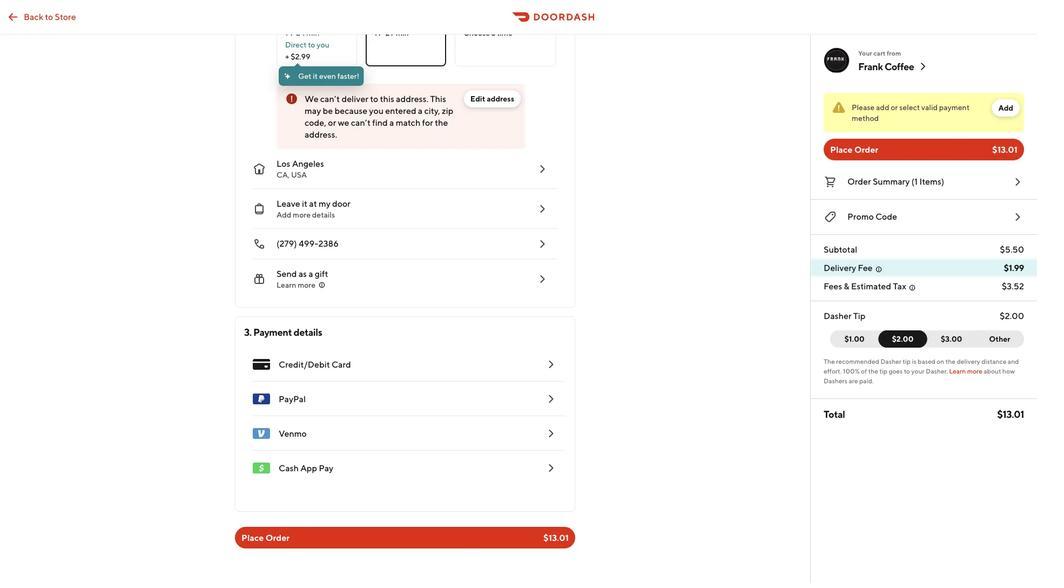 Task type: locate. For each thing, give the bounding box(es) containing it.
card
[[332, 360, 351, 370]]

you up find
[[369, 106, 384, 116]]

0 vertical spatial it
[[313, 72, 318, 81]]

add new payment method image
[[545, 358, 558, 371], [545, 393, 558, 406], [545, 428, 558, 440], [545, 462, 558, 475]]

to right direct
[[308, 40, 315, 49]]

1 vertical spatial $13.01
[[998, 409, 1025, 420]]

(279) 499-2386 button
[[244, 229, 558, 259]]

schedule for later option group
[[277, 2, 558, 66]]

promo
[[848, 212, 874, 222]]

0 horizontal spatial the
[[435, 118, 448, 128]]

1 vertical spatial $2.00
[[893, 335, 914, 344]]

dashers
[[824, 377, 848, 385]]

to right back
[[45, 11, 53, 22]]

1 vertical spatial or
[[328, 118, 336, 128]]

more inside button
[[298, 281, 316, 290]]

$1.99
[[1005, 263, 1025, 273]]

min
[[307, 28, 320, 37], [396, 28, 409, 37]]

add right the payment
[[999, 104, 1014, 112]]

3 add new payment method image from the top
[[545, 428, 558, 440]]

min for 19–29
[[396, 28, 409, 37]]

more down as
[[298, 281, 316, 290]]

effort.
[[824, 368, 842, 375]]

distance
[[982, 358, 1007, 365]]

1 horizontal spatial place
[[831, 145, 853, 155]]

code
[[876, 212, 898, 222]]

a left the time
[[492, 28, 496, 37]]

$5.50
[[1001, 245, 1025, 255]]

1 vertical spatial for
[[422, 118, 433, 128]]

order
[[855, 145, 879, 155], [848, 176, 872, 187], [266, 533, 290, 543]]

it right get
[[313, 72, 318, 81]]

add down leave
[[277, 211, 291, 219]]

schedule
[[464, 15, 501, 26]]

find
[[373, 118, 388, 128]]

method
[[852, 114, 879, 123]]

0 horizontal spatial or
[[328, 118, 336, 128]]

a left city, in the top of the page
[[418, 106, 423, 116]]

address
[[487, 94, 515, 103]]

0 horizontal spatial learn more
[[277, 281, 316, 290]]

$2.00
[[1000, 311, 1025, 321], [893, 335, 914, 344]]

2 vertical spatial more
[[968, 368, 983, 375]]

dasher left tip
[[824, 311, 852, 321]]

tip
[[903, 358, 911, 365], [880, 368, 888, 375]]

2 add new payment method image from the top
[[545, 393, 558, 406]]

499-
[[299, 239, 319, 249]]

1 vertical spatial place
[[242, 533, 264, 543]]

dasher.
[[926, 368, 948, 375]]

you
[[317, 40, 330, 49], [369, 106, 384, 116]]

0 horizontal spatial place order
[[242, 533, 290, 543]]

usa
[[291, 171, 307, 179]]

tip left the goes
[[880, 368, 888, 375]]

to inside button
[[45, 11, 53, 22]]

details down my
[[312, 211, 335, 219]]

learn more
[[277, 281, 316, 290], [950, 368, 983, 375]]

tax
[[894, 281, 907, 292]]

total
[[824, 409, 846, 420]]

you right direct
[[317, 40, 330, 49]]

learn inside button
[[277, 281, 296, 290]]

3. payment
[[244, 326, 292, 338]]

1 vertical spatial add
[[277, 211, 291, 219]]

0 vertical spatial learn more
[[277, 281, 316, 290]]

1 vertical spatial order
[[848, 176, 872, 187]]

0 horizontal spatial it
[[302, 199, 308, 209]]

it left at
[[302, 199, 308, 209]]

for inside we can't deliver to this address. this may be because you entered a city, zip code, or we can't find a match for the address.
[[422, 118, 433, 128]]

0 vertical spatial place order
[[831, 145, 879, 155]]

0 horizontal spatial learn
[[277, 281, 296, 290]]

of
[[862, 368, 868, 375]]

the right on
[[946, 358, 956, 365]]

1 horizontal spatial it
[[313, 72, 318, 81]]

back
[[24, 11, 43, 22]]

1 horizontal spatial address.
[[396, 94, 429, 104]]

0 vertical spatial address.
[[396, 94, 429, 104]]

the recommended dasher tip is based on the delivery distance and effort. 100% of the tip goes to your dasher.
[[824, 358, 1020, 375]]

learn more down delivery
[[950, 368, 983, 375]]

a
[[492, 28, 496, 37], [418, 106, 423, 116], [390, 118, 394, 128], [309, 269, 313, 279]]

zip
[[442, 106, 454, 116]]

please
[[852, 103, 875, 112]]

0 vertical spatial place
[[831, 145, 853, 155]]

dasher up the goes
[[881, 358, 902, 365]]

0 vertical spatial more
[[293, 211, 311, 219]]

frank coffee button
[[859, 60, 930, 73]]

the right 'of' at the right
[[869, 368, 879, 375]]

$2.00 up other
[[1000, 311, 1025, 321]]

(279) 499-2386
[[277, 239, 339, 249]]

1 vertical spatial you
[[369, 106, 384, 116]]

details inside leave it at my door add more details
[[312, 211, 335, 219]]

0 horizontal spatial you
[[317, 40, 330, 49]]

details up credit/debit
[[294, 326, 322, 338]]

address. up "entered"
[[396, 94, 429, 104]]

0 horizontal spatial can't
[[320, 94, 340, 104]]

14–24
[[285, 28, 305, 37]]

from
[[887, 49, 902, 57]]

min inside the 14–24 min direct to you + $2.99
[[307, 28, 320, 37]]

1 add new payment method image from the top
[[545, 358, 558, 371]]

status
[[824, 93, 1025, 132]]

0 vertical spatial you
[[317, 40, 330, 49]]

None radio
[[277, 10, 357, 66], [455, 10, 557, 66], [277, 10, 357, 66], [455, 10, 557, 66]]

direct
[[285, 40, 307, 49]]

leave
[[277, 199, 300, 209]]

1 horizontal spatial or
[[891, 103, 898, 112]]

payment
[[940, 103, 970, 112]]

the inside we can't deliver to this address. this may be because you entered a city, zip code, or we can't find a match for the address.
[[435, 118, 448, 128]]

0 vertical spatial tip
[[903, 358, 911, 365]]

address. down code,
[[305, 129, 337, 140]]

for inside schedule for later "option group"
[[503, 15, 515, 26]]

the down zip
[[435, 118, 448, 128]]

it inside tooltip
[[313, 72, 318, 81]]

0 horizontal spatial $2.00
[[893, 335, 914, 344]]

0 vertical spatial add
[[999, 104, 1014, 112]]

dasher
[[824, 311, 852, 321], [881, 358, 902, 365]]

0 horizontal spatial address.
[[305, 129, 337, 140]]

or right 'add'
[[891, 103, 898, 112]]

status containing please add or select valid payment method
[[824, 93, 1025, 132]]

place order
[[831, 145, 879, 155], [242, 533, 290, 543]]

1 vertical spatial tip
[[880, 368, 888, 375]]

1 horizontal spatial can't
[[351, 118, 371, 128]]

0 horizontal spatial min
[[307, 28, 320, 37]]

or inside we can't deliver to this address. this may be because you entered a city, zip code, or we can't find a match for the address.
[[328, 118, 336, 128]]

add new payment method image for paypal
[[545, 393, 558, 406]]

for
[[503, 15, 515, 26], [422, 118, 433, 128]]

0 vertical spatial or
[[891, 103, 898, 112]]

1 horizontal spatial tip
[[903, 358, 911, 365]]

$2.00 inside "button"
[[893, 335, 914, 344]]

0 horizontal spatial add
[[277, 211, 291, 219]]

add new payment method image for venmo
[[545, 428, 558, 440]]

1 vertical spatial dasher
[[881, 358, 902, 365]]

store
[[55, 11, 76, 22]]

4 add new payment method image from the top
[[545, 462, 558, 475]]

learn more down send as a gift
[[277, 281, 316, 290]]

more inside leave it at my door add more details
[[293, 211, 311, 219]]

$3.52
[[1002, 281, 1025, 292]]

los
[[277, 159, 291, 169]]

can't
[[320, 94, 340, 104], [351, 118, 371, 128]]

1 vertical spatial more
[[298, 281, 316, 290]]

$13.01
[[993, 145, 1018, 155], [998, 409, 1025, 420], [544, 533, 569, 543]]

promo code
[[848, 212, 898, 222]]

1 horizontal spatial learn more
[[950, 368, 983, 375]]

0 vertical spatial can't
[[320, 94, 340, 104]]

for down city, in the top of the page
[[422, 118, 433, 128]]

you inside we can't deliver to this address. this may be because you entered a city, zip code, or we can't find a match for the address.
[[369, 106, 384, 116]]

menu
[[244, 348, 566, 486]]

min right 14–24
[[307, 28, 320, 37]]

credit/debit
[[279, 360, 330, 370]]

1 min from the left
[[307, 28, 320, 37]]

1 horizontal spatial the
[[869, 368, 879, 375]]

edit address
[[471, 94, 515, 103]]

0 vertical spatial learn
[[277, 281, 296, 290]]

it inside leave it at my door add more details
[[302, 199, 308, 209]]

1 horizontal spatial min
[[396, 28, 409, 37]]

$2.99
[[291, 52, 311, 61]]

tip left is in the bottom right of the page
[[903, 358, 911, 365]]

0 vertical spatial details
[[312, 211, 335, 219]]

1 vertical spatial it
[[302, 199, 308, 209]]

1 horizontal spatial learn
[[950, 368, 967, 375]]

get it even faster!
[[298, 72, 360, 81]]

your
[[912, 368, 925, 375]]

add new payment method image for cash app pay
[[545, 462, 558, 475]]

19–29 min radio
[[366, 10, 446, 66]]

2 min from the left
[[396, 28, 409, 37]]

0 vertical spatial for
[[503, 15, 515, 26]]

to inside the 14–24 min direct to you + $2.99
[[308, 40, 315, 49]]

menu containing credit/debit card
[[244, 348, 566, 486]]

2 vertical spatial $13.01
[[544, 533, 569, 543]]

2 horizontal spatial the
[[946, 358, 956, 365]]

0 horizontal spatial for
[[422, 118, 433, 128]]

entered
[[386, 106, 417, 116]]

1 horizontal spatial $2.00
[[1000, 311, 1025, 321]]

more down at
[[293, 211, 311, 219]]

1 horizontal spatial for
[[503, 15, 515, 26]]

3. payment details
[[244, 326, 322, 338]]

1 vertical spatial learn more
[[950, 368, 983, 375]]

(1
[[912, 176, 918, 187]]

this
[[380, 94, 395, 104]]

frank
[[859, 61, 883, 72]]

$1.00
[[845, 335, 865, 344]]

learn
[[277, 281, 296, 290], [950, 368, 967, 375]]

can't up be
[[320, 94, 340, 104]]

to left 'your'
[[905, 368, 911, 375]]

to left this at left top
[[370, 94, 378, 104]]

1 vertical spatial details
[[294, 326, 322, 338]]

or left we in the left top of the page
[[328, 118, 336, 128]]

it
[[313, 72, 318, 81], [302, 199, 308, 209]]

a inside schedule for later "option group"
[[492, 28, 496, 37]]

0 vertical spatial the
[[435, 118, 448, 128]]

order inside button
[[848, 176, 872, 187]]

delivery
[[824, 263, 857, 273]]

add inside leave it at my door add more details
[[277, 211, 291, 219]]

it for even
[[313, 72, 318, 81]]

more down delivery
[[968, 368, 983, 375]]

0 vertical spatial dasher
[[824, 311, 852, 321]]

1 horizontal spatial place order
[[831, 145, 879, 155]]

1 horizontal spatial add
[[999, 104, 1014, 112]]

1 horizontal spatial you
[[369, 106, 384, 116]]

as
[[299, 269, 307, 279]]

1 horizontal spatial dasher
[[881, 358, 902, 365]]

to
[[45, 11, 53, 22], [308, 40, 315, 49], [370, 94, 378, 104], [905, 368, 911, 375]]

learn down 'send'
[[277, 281, 296, 290]]

$2.00 up is in the bottom right of the page
[[893, 335, 914, 344]]

min right 19–29
[[396, 28, 409, 37]]

0 horizontal spatial tip
[[880, 368, 888, 375]]

can't down because
[[351, 118, 371, 128]]

for up the time
[[503, 15, 515, 26]]

1 vertical spatial can't
[[351, 118, 371, 128]]

or inside please add or select valid payment method
[[891, 103, 898, 112]]

recommended
[[837, 358, 880, 365]]

learn down delivery
[[950, 368, 967, 375]]

min inside radio
[[396, 28, 409, 37]]

learn more link
[[950, 368, 983, 375]]



Task type: vqa. For each thing, say whether or not it's contained in the screenshot.
second "$$" from left
no



Task type: describe. For each thing, give the bounding box(es) containing it.
fees & estimated
[[824, 281, 892, 292]]

we
[[305, 94, 319, 104]]

$3.00 button
[[921, 331, 977, 348]]

promo code button
[[824, 209, 1025, 226]]

paypal
[[279, 394, 306, 405]]

it for at
[[302, 199, 308, 209]]

1 vertical spatial address.
[[305, 129, 337, 140]]

fees
[[824, 281, 843, 292]]

you inside the 14–24 min direct to you + $2.99
[[317, 40, 330, 49]]

edit
[[471, 94, 486, 103]]

$1.00 button
[[831, 331, 886, 348]]

please add or select valid payment method
[[852, 103, 970, 123]]

time
[[497, 28, 513, 37]]

we can't deliver to this address. this may be because you entered a city, zip code, or we can't find a match for the address.
[[305, 94, 454, 140]]

choose a time
[[464, 28, 513, 37]]

subtotal
[[824, 245, 858, 255]]

min for 14–24
[[307, 28, 320, 37]]

1 vertical spatial learn
[[950, 368, 967, 375]]

0 vertical spatial $2.00
[[1000, 311, 1025, 321]]

learn more button
[[277, 280, 326, 291]]

the
[[824, 358, 835, 365]]

match
[[396, 118, 421, 128]]

learn more inside learn more button
[[277, 281, 316, 290]]

is
[[913, 358, 917, 365]]

credit/debit card
[[279, 360, 351, 370]]

venmo
[[279, 429, 307, 439]]

back to store
[[24, 11, 76, 22]]

pay
[[319, 463, 334, 474]]

cart
[[874, 49, 886, 57]]

fee
[[858, 263, 873, 273]]

add
[[877, 103, 890, 112]]

0 vertical spatial order
[[855, 145, 879, 155]]

because
[[335, 106, 368, 116]]

deliver
[[342, 94, 369, 104]]

get
[[298, 72, 312, 81]]

delivery
[[957, 358, 981, 365]]

leave it at my door add more details
[[277, 199, 351, 219]]

app
[[301, 463, 317, 474]]

$3.00
[[941, 335, 963, 344]]

your
[[859, 49, 873, 57]]

about how dashers are paid.
[[824, 368, 1016, 385]]

a right as
[[309, 269, 313, 279]]

choose
[[464, 28, 490, 37]]

order summary (1 items)
[[848, 176, 945, 187]]

we can't deliver to this address. this may be because you entered a city, zip code, or we can't find a match for the address. status
[[277, 84, 525, 149]]

be
[[323, 106, 333, 116]]

estimated
[[852, 281, 892, 292]]

city,
[[425, 106, 440, 116]]

other
[[990, 335, 1011, 344]]

summary
[[873, 176, 910, 187]]

0 horizontal spatial dasher
[[824, 311, 852, 321]]

later
[[516, 15, 535, 26]]

how
[[1003, 368, 1016, 375]]

code,
[[305, 118, 327, 128]]

gift
[[315, 269, 328, 279]]

back to store button
[[0, 6, 82, 28]]

get it even faster! tooltip
[[279, 63, 364, 86]]

at
[[309, 199, 317, 209]]

add new payment method image for credit/debit card
[[545, 358, 558, 371]]

Other button
[[976, 331, 1025, 348]]

send
[[277, 269, 297, 279]]

19–29 min
[[375, 28, 409, 37]]

tip
[[854, 311, 866, 321]]

2386
[[319, 239, 339, 249]]

add button
[[993, 99, 1020, 117]]

14–24 min direct to you + $2.99
[[285, 28, 330, 61]]

1 vertical spatial the
[[946, 358, 956, 365]]

items)
[[920, 176, 945, 187]]

send as a gift
[[277, 269, 328, 279]]

0 vertical spatial $13.01
[[993, 145, 1018, 155]]

angeles
[[292, 159, 324, 169]]

we
[[338, 118, 349, 128]]

door
[[332, 199, 351, 209]]

$2.00 button
[[879, 331, 928, 348]]

based
[[918, 358, 936, 365]]

your cart from
[[859, 49, 902, 57]]

dasher tip
[[824, 311, 866, 321]]

and
[[1008, 358, 1020, 365]]

my
[[319, 199, 331, 209]]

may
[[305, 106, 321, 116]]

100%
[[844, 368, 860, 375]]

2 vertical spatial the
[[869, 368, 879, 375]]

this
[[430, 94, 446, 104]]

tip amount option group
[[831, 331, 1025, 348]]

2 vertical spatial order
[[266, 533, 290, 543]]

add inside add button
[[999, 104, 1014, 112]]

are
[[849, 377, 859, 385]]

schedule for later
[[464, 15, 535, 26]]

a right find
[[390, 118, 394, 128]]

&
[[844, 281, 850, 292]]

show menu image
[[253, 356, 270, 373]]

to inside the recommended dasher tip is based on the delivery distance and effort. 100% of the tip goes to your dasher.
[[905, 368, 911, 375]]

los angeles ca,  usa
[[277, 159, 324, 179]]

goes
[[889, 368, 903, 375]]

to inside we can't deliver to this address. this may be because you entered a city, zip code, or we can't find a match for the address.
[[370, 94, 378, 104]]

frank coffee
[[859, 61, 915, 72]]

valid
[[922, 103, 938, 112]]

dasher inside the recommended dasher tip is based on the delivery distance and effort. 100% of the tip goes to your dasher.
[[881, 358, 902, 365]]

ca,
[[277, 171, 290, 179]]

select
[[900, 103, 920, 112]]

0 horizontal spatial place
[[242, 533, 264, 543]]

(279)
[[277, 239, 297, 249]]

1 vertical spatial place order
[[242, 533, 290, 543]]

19–29
[[375, 28, 395, 37]]

paid.
[[860, 377, 874, 385]]

+
[[285, 52, 289, 61]]



